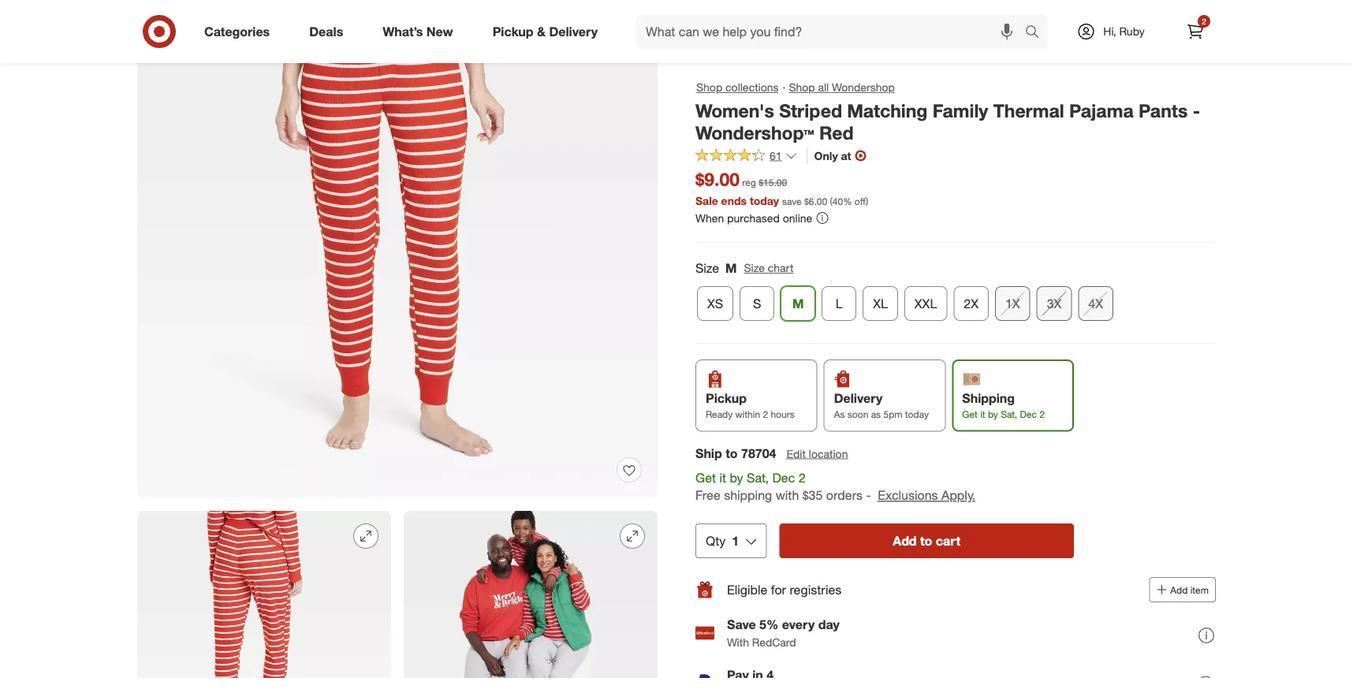 Task type: vqa. For each thing, say whether or not it's contained in the screenshot.
RedCard
yes



Task type: describe. For each thing, give the bounding box(es) containing it.
within
[[735, 409, 760, 420]]

save
[[782, 195, 802, 207]]

6.00
[[809, 195, 827, 207]]

l
[[836, 296, 843, 311]]

orders
[[826, 488, 863, 503]]

s link
[[740, 286, 774, 321]]

pickup & delivery
[[493, 24, 598, 39]]

at
[[841, 149, 851, 162]]

pickup for &
[[493, 24, 533, 39]]

as
[[871, 409, 881, 420]]

- inside "get it by sat, dec 2 free shipping with $35 orders - exclusions apply."
[[866, 488, 871, 503]]

1
[[732, 533, 739, 548]]

dec inside shipping get it by sat, dec 2
[[1020, 409, 1037, 420]]

61 link
[[696, 148, 798, 166]]

pajama
[[1069, 99, 1134, 121]]

red
[[819, 122, 854, 144]]

2 inside shipping get it by sat, dec 2
[[1040, 409, 1045, 420]]

2 link
[[1178, 14, 1213, 49]]

shop for shop collections
[[696, 80, 722, 94]]

day
[[818, 617, 840, 632]]

add item
[[1170, 584, 1209, 596]]

sat, inside shipping get it by sat, dec 2
[[1001, 409, 1017, 420]]

78704
[[741, 445, 776, 461]]

hi,
[[1103, 24, 1116, 38]]

&
[[537, 24, 546, 39]]

every
[[782, 617, 815, 632]]

2x
[[964, 296, 979, 311]]

pickup for ready
[[706, 390, 747, 406]]

free
[[696, 488, 721, 503]]

deals
[[309, 24, 343, 39]]

apply.
[[942, 488, 975, 503]]

with
[[727, 635, 749, 649]]

$9.00 reg $15.00 sale ends today save $ 6.00 ( 40 % off )
[[696, 168, 868, 207]]

xl link
[[863, 286, 898, 321]]

when purchased online
[[696, 211, 812, 225]]

$
[[804, 195, 809, 207]]

- inside women's striped matching family thermal pajama pants - wondershop™ red
[[1193, 99, 1200, 121]]

xl
[[873, 296, 888, 311]]

pickup & delivery link
[[479, 14, 617, 49]]

4x link
[[1078, 286, 1113, 321]]

xxl
[[915, 296, 937, 311]]

get inside shipping get it by sat, dec 2
[[962, 409, 978, 420]]

0 horizontal spatial size
[[696, 260, 719, 275]]

exclusions
[[878, 488, 938, 503]]

hours
[[771, 409, 795, 420]]

when
[[696, 211, 724, 225]]

qty 1
[[706, 533, 739, 548]]

to for add
[[920, 533, 932, 548]]

online
[[783, 211, 812, 225]]

1 vertical spatial m
[[792, 296, 804, 311]]

delivery as soon as 5pm today
[[834, 390, 929, 420]]

to for ship
[[726, 445, 738, 461]]

group containing size
[[694, 259, 1216, 327]]

redcard
[[752, 635, 796, 649]]

edit location button
[[786, 445, 849, 462]]

save
[[727, 617, 756, 632]]

women's striped matching family thermal pajama pants - wondershop™ red, 2 of 11 image
[[137, 511, 391, 678]]

s
[[753, 296, 761, 311]]

categories
[[204, 24, 270, 39]]

shop collections button
[[696, 79, 779, 96]]

xxl link
[[904, 286, 947, 321]]

3x
[[1047, 296, 1062, 311]]

item
[[1190, 584, 1209, 596]]

ship
[[696, 445, 722, 461]]

hi, ruby
[[1103, 24, 1145, 38]]

it inside "get it by sat, dec 2 free shipping with $35 orders - exclusions apply."
[[719, 470, 726, 485]]

size chart button
[[743, 260, 794, 277]]

$35
[[803, 488, 823, 503]]

it inside shipping get it by sat, dec 2
[[980, 409, 985, 420]]

pants
[[1139, 99, 1188, 121]]

shop collections
[[696, 80, 779, 94]]

4x
[[1088, 296, 1103, 311]]

cart
[[936, 533, 960, 548]]

deals link
[[296, 14, 363, 49]]

today for delivery
[[905, 409, 929, 420]]

5%
[[759, 617, 779, 632]]

categories link
[[191, 14, 290, 49]]

shipping
[[724, 488, 772, 503]]



Task type: locate. For each thing, give the bounding box(es) containing it.
what's
[[383, 24, 423, 39]]

dec inside "get it by sat, dec 2 free shipping with $35 orders - exclusions apply."
[[772, 470, 795, 485]]

edit location
[[787, 447, 848, 460]]

m
[[726, 260, 737, 275], [792, 296, 804, 311]]

shop up "women's"
[[696, 80, 722, 94]]

size left chart
[[744, 261, 765, 275]]

40
[[833, 195, 843, 207]]

0 horizontal spatial it
[[719, 470, 726, 485]]

only at
[[814, 149, 851, 162]]

sale
[[696, 193, 718, 207]]

what's new
[[383, 24, 453, 39]]

1 vertical spatial by
[[730, 470, 743, 485]]

2 shop from the left
[[789, 80, 815, 94]]

xs
[[707, 296, 723, 311]]

get down shipping
[[962, 409, 978, 420]]

1 horizontal spatial to
[[920, 533, 932, 548]]

pickup inside pickup ready within 2 hours
[[706, 390, 747, 406]]

2 inside pickup ready within 2 hours
[[763, 409, 768, 420]]

1x link
[[995, 286, 1030, 321]]

1 vertical spatial sat,
[[747, 470, 769, 485]]

get up free
[[696, 470, 716, 485]]

m down chart
[[792, 296, 804, 311]]

size
[[696, 260, 719, 275], [744, 261, 765, 275]]

%
[[843, 195, 852, 207]]

1 vertical spatial pickup
[[706, 390, 747, 406]]

only
[[814, 149, 838, 162]]

0 vertical spatial pickup
[[493, 24, 533, 39]]

to inside add to cart button
[[920, 533, 932, 548]]

size m size chart
[[696, 260, 794, 275]]

0 horizontal spatial m
[[726, 260, 737, 275]]

by inside shipping get it by sat, dec 2
[[988, 409, 998, 420]]

2 inside "get it by sat, dec 2 free shipping with $35 orders - exclusions apply."
[[799, 470, 806, 485]]

1 horizontal spatial m
[[792, 296, 804, 311]]

1 horizontal spatial sat,
[[1001, 409, 1017, 420]]

size inside size m size chart
[[744, 261, 765, 275]]

0 vertical spatial sat,
[[1001, 409, 1017, 420]]

chart
[[768, 261, 794, 275]]

1 vertical spatial today
[[905, 409, 929, 420]]

add for add item
[[1170, 584, 1188, 596]]

0 horizontal spatial add
[[893, 533, 917, 548]]

shop inside button
[[696, 80, 722, 94]]

shop left all
[[789, 80, 815, 94]]

0 horizontal spatial get
[[696, 470, 716, 485]]

0 horizontal spatial dec
[[772, 470, 795, 485]]

shop for shop all wondershop
[[789, 80, 815, 94]]

today inside $9.00 reg $15.00 sale ends today save $ 6.00 ( 40 % off )
[[750, 193, 779, 207]]

new
[[426, 24, 453, 39]]

family
[[933, 99, 988, 121]]

1 horizontal spatial by
[[988, 409, 998, 420]]

sat, down shipping
[[1001, 409, 1017, 420]]

women's striped matching family thermal pajama pants - wondershop™ red, 1 of 11 image
[[137, 0, 658, 498]]

save 5% every day with redcard
[[727, 617, 840, 649]]

location
[[809, 447, 848, 460]]

0 horizontal spatial -
[[866, 488, 871, 503]]

today inside delivery as soon as 5pm today
[[905, 409, 929, 420]]

0 vertical spatial today
[[750, 193, 779, 207]]

ship to 78704
[[696, 445, 776, 461]]

women's striped matching family thermal pajama pants - wondershop™ red
[[696, 99, 1200, 144]]

soon
[[848, 409, 868, 420]]

delivery right the &
[[549, 24, 598, 39]]

wondershop™
[[696, 122, 814, 144]]

delivery
[[549, 24, 598, 39], [834, 390, 883, 406]]

0 vertical spatial delivery
[[549, 24, 598, 39]]

0 horizontal spatial pickup
[[493, 24, 533, 39]]

1 vertical spatial it
[[719, 470, 726, 485]]

m left size chart button in the right of the page
[[726, 260, 737, 275]]

5pm
[[884, 409, 902, 420]]

0 vertical spatial get
[[962, 409, 978, 420]]

0 horizontal spatial shop
[[696, 80, 722, 94]]

eligible for registries
[[727, 582, 842, 597]]

$15.00
[[759, 177, 787, 188]]

thermal
[[993, 99, 1064, 121]]

)
[[866, 195, 868, 207]]

today for $9.00
[[750, 193, 779, 207]]

for
[[771, 582, 786, 597]]

by up shipping
[[730, 470, 743, 485]]

shop all wondershop
[[789, 80, 895, 94]]

1 vertical spatial to
[[920, 533, 932, 548]]

add left cart
[[893, 533, 917, 548]]

1 vertical spatial delivery
[[834, 390, 883, 406]]

xs link
[[697, 286, 733, 321]]

1 horizontal spatial today
[[905, 409, 929, 420]]

2
[[1202, 16, 1206, 26], [763, 409, 768, 420], [1040, 409, 1045, 420], [799, 470, 806, 485]]

size up "xs"
[[696, 260, 719, 275]]

search button
[[1018, 14, 1056, 52]]

add for add to cart
[[893, 533, 917, 548]]

1 horizontal spatial delivery
[[834, 390, 883, 406]]

0 horizontal spatial to
[[726, 445, 738, 461]]

(
[[830, 195, 833, 207]]

1 horizontal spatial add
[[1170, 584, 1188, 596]]

0 horizontal spatial delivery
[[549, 24, 598, 39]]

pickup left the &
[[493, 24, 533, 39]]

to left cart
[[920, 533, 932, 548]]

by
[[988, 409, 998, 420], [730, 470, 743, 485]]

today down $15.00
[[750, 193, 779, 207]]

add
[[893, 533, 917, 548], [1170, 584, 1188, 596]]

0 horizontal spatial by
[[730, 470, 743, 485]]

0 vertical spatial m
[[726, 260, 737, 275]]

1 horizontal spatial shop
[[789, 80, 815, 94]]

delivery up soon
[[834, 390, 883, 406]]

purchased
[[727, 211, 780, 225]]

women's
[[696, 99, 774, 121]]

pickup up ready
[[706, 390, 747, 406]]

it down shipping
[[980, 409, 985, 420]]

2x link
[[954, 286, 989, 321]]

sat, up shipping
[[747, 470, 769, 485]]

add item button
[[1149, 577, 1216, 602]]

1 horizontal spatial get
[[962, 409, 978, 420]]

0 vertical spatial by
[[988, 409, 998, 420]]

to
[[726, 445, 738, 461], [920, 533, 932, 548]]

1 shop from the left
[[696, 80, 722, 94]]

exclusions apply. link
[[878, 488, 975, 503]]

collections
[[726, 80, 779, 94]]

add left item
[[1170, 584, 1188, 596]]

shipping
[[962, 390, 1015, 406]]

matching
[[847, 99, 928, 121]]

-
[[1193, 99, 1200, 121], [866, 488, 871, 503]]

0 horizontal spatial today
[[750, 193, 779, 207]]

women's striped matching family thermal pajama pants - wondershop™ red, 3 of 11 image
[[404, 511, 658, 678]]

61
[[770, 149, 782, 162]]

to right 'ship'
[[726, 445, 738, 461]]

ruby
[[1119, 24, 1145, 38]]

l link
[[822, 286, 856, 321]]

all
[[818, 80, 829, 94]]

1 horizontal spatial -
[[1193, 99, 1200, 121]]

0 vertical spatial to
[[726, 445, 738, 461]]

by inside "get it by sat, dec 2 free shipping with $35 orders - exclusions apply."
[[730, 470, 743, 485]]

1 vertical spatial add
[[1170, 584, 1188, 596]]

today
[[750, 193, 779, 207], [905, 409, 929, 420]]

What can we help you find? suggestions appear below search field
[[636, 14, 1029, 49]]

1 vertical spatial get
[[696, 470, 716, 485]]

3x link
[[1037, 286, 1072, 321]]

0 vertical spatial add
[[893, 533, 917, 548]]

0 vertical spatial -
[[1193, 99, 1200, 121]]

1 vertical spatial -
[[866, 488, 871, 503]]

get inside "get it by sat, dec 2 free shipping with $35 orders - exclusions apply."
[[696, 470, 716, 485]]

wondershop
[[832, 80, 895, 94]]

1 horizontal spatial it
[[980, 409, 985, 420]]

reg
[[742, 177, 756, 188]]

by down shipping
[[988, 409, 998, 420]]

- right orders
[[866, 488, 871, 503]]

delivery inside delivery as soon as 5pm today
[[834, 390, 883, 406]]

shipping get it by sat, dec 2
[[962, 390, 1045, 420]]

m link
[[781, 286, 815, 321]]

it up free
[[719, 470, 726, 485]]

1 horizontal spatial dec
[[1020, 409, 1037, 420]]

ends
[[721, 193, 747, 207]]

it
[[980, 409, 985, 420], [719, 470, 726, 485]]

qty
[[706, 533, 726, 548]]

add to cart button
[[779, 524, 1074, 558]]

0 vertical spatial dec
[[1020, 409, 1037, 420]]

edit
[[787, 447, 806, 460]]

0 horizontal spatial sat,
[[747, 470, 769, 485]]

1 horizontal spatial size
[[744, 261, 765, 275]]

eligible
[[727, 582, 768, 597]]

1 vertical spatial dec
[[772, 470, 795, 485]]

0 vertical spatial it
[[980, 409, 985, 420]]

group
[[694, 259, 1216, 327]]

- right the pants
[[1193, 99, 1200, 121]]

pickup
[[493, 24, 533, 39], [706, 390, 747, 406]]

today right 5pm
[[905, 409, 929, 420]]

sat, inside "get it by sat, dec 2 free shipping with $35 orders - exclusions apply."
[[747, 470, 769, 485]]

dec
[[1020, 409, 1037, 420], [772, 470, 795, 485]]

ready
[[706, 409, 733, 420]]

search
[[1018, 25, 1056, 41]]

pickup ready within 2 hours
[[706, 390, 795, 420]]

1 horizontal spatial pickup
[[706, 390, 747, 406]]



